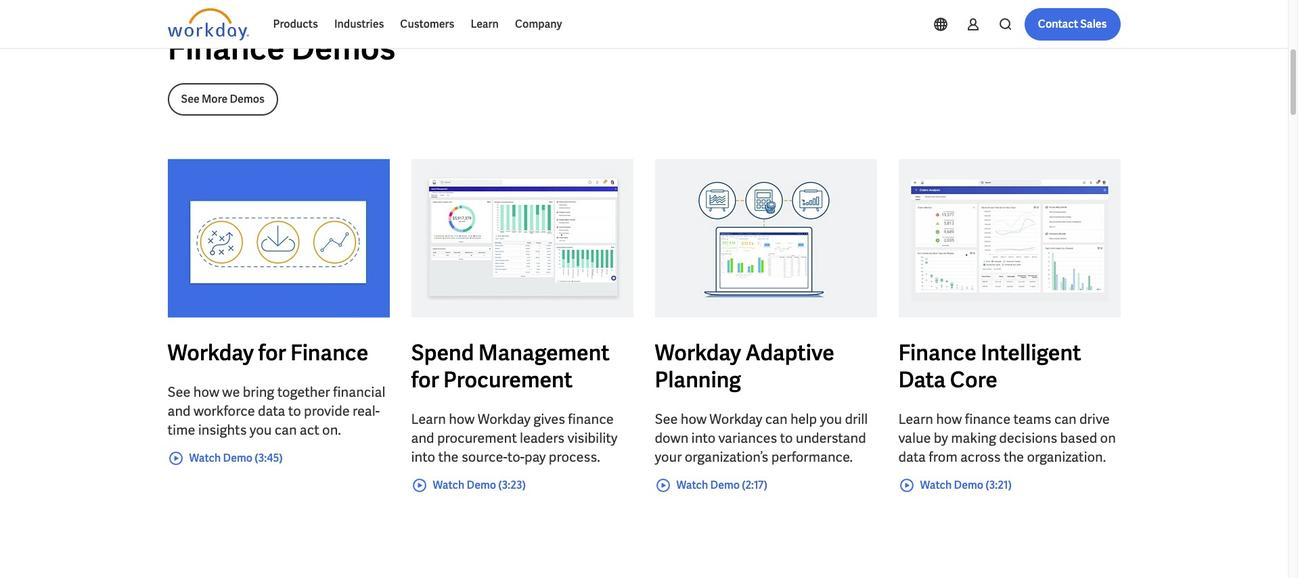 Task type: describe. For each thing, give the bounding box(es) containing it.
on
[[1100, 430, 1116, 447]]

finance intelligent data core
[[899, 339, 1081, 394]]

help
[[791, 411, 817, 428]]

watch demo (3:23) link
[[411, 478, 526, 494]]

1 horizontal spatial finance
[[290, 339, 369, 367]]

demo for for
[[467, 478, 496, 493]]

by
[[934, 430, 948, 447]]

watch demo (2:17) link
[[655, 478, 767, 494]]

learn for spend
[[411, 411, 446, 428]]

provide
[[304, 403, 350, 420]]

watch for finance intelligent data core
[[920, 478, 952, 493]]

products button
[[265, 8, 326, 41]]

how for spend management for procurement
[[449, 411, 475, 428]]

(2:17)
[[742, 478, 767, 493]]

0 horizontal spatial for
[[258, 339, 286, 367]]

core
[[950, 366, 998, 394]]

procurement
[[437, 430, 517, 447]]

making
[[951, 430, 996, 447]]

how for workday for finance
[[193, 384, 219, 401]]

workforce
[[194, 403, 255, 420]]

watch the spend management for procurement demo image
[[411, 159, 633, 318]]

based
[[1060, 430, 1097, 447]]

can inside learn how finance teams can drive value by making decisions based on data from across the organization.
[[1055, 411, 1077, 428]]

to inside see how workday can help you drill down into variances to understand your organization's performance.
[[780, 430, 793, 447]]

watch for workday adaptive planning
[[677, 478, 708, 493]]

planning
[[655, 366, 741, 394]]

company
[[515, 17, 562, 31]]

watch demo (2:17)
[[677, 478, 767, 493]]

finance for finance demos
[[168, 27, 285, 69]]

on.
[[322, 421, 341, 439]]

drill
[[845, 411, 868, 428]]

see more demos
[[181, 92, 265, 106]]

finance inside learn how finance teams can drive value by making decisions based on data from across the organization.
[[965, 411, 1011, 428]]

watch the finance intelligent data core demo image
[[899, 159, 1121, 318]]

to-
[[508, 449, 525, 466]]

watch for workday for finance
[[189, 451, 221, 465]]

see inside see more demos link
[[181, 92, 199, 106]]

into inside learn how workday gives finance and procurement leaders visibility into the source-to-pay process.
[[411, 449, 435, 466]]

learn inside dropdown button
[[471, 17, 499, 31]]

pay
[[525, 449, 546, 466]]

watch the workday for finance demo image
[[168, 159, 390, 318]]

and inside see how we bring together financial and workforce data to provide real- time insights you can act on.
[[168, 403, 191, 420]]

contact sales
[[1038, 17, 1107, 31]]

act
[[300, 421, 319, 439]]

(3:23)
[[498, 478, 526, 493]]

learn how workday gives finance and procurement leaders visibility into the source-to-pay process.
[[411, 411, 618, 466]]

watch demo (3:45)
[[189, 451, 283, 465]]

we
[[222, 384, 240, 401]]

watch for spend management for procurement
[[433, 478, 465, 493]]

management
[[478, 339, 610, 367]]

finance inside learn how workday gives finance and procurement leaders visibility into the source-to-pay process.
[[568, 411, 614, 428]]

products
[[273, 17, 318, 31]]

across
[[960, 449, 1001, 466]]

learn how finance teams can drive value by making decisions based on data from across the organization.
[[899, 411, 1116, 466]]

more
[[202, 92, 228, 106]]

teams
[[1014, 411, 1052, 428]]

learn for finance
[[899, 411, 933, 428]]

workday inside 'workday adaptive planning'
[[655, 339, 741, 367]]

sales
[[1080, 17, 1107, 31]]

watch demo (3:23)
[[433, 478, 526, 493]]

finance for finance intelligent data core
[[899, 339, 977, 367]]

1 horizontal spatial demos
[[291, 27, 396, 69]]

go to the homepage image
[[168, 8, 249, 41]]

real-
[[353, 403, 380, 420]]

(3:45)
[[255, 451, 283, 465]]

for inside spend management for procurement
[[411, 366, 439, 394]]

demo for data
[[954, 478, 984, 493]]

watch demo (3:21)
[[920, 478, 1012, 493]]

workday for finance
[[168, 339, 369, 367]]

organization's
[[685, 449, 769, 466]]



Task type: locate. For each thing, give the bounding box(es) containing it.
demo inside "link"
[[467, 478, 496, 493]]

0 vertical spatial and
[[168, 403, 191, 420]]

and inside learn how workday gives finance and procurement leaders visibility into the source-to-pay process.
[[411, 430, 434, 447]]

how up procurement
[[449, 411, 475, 428]]

0 horizontal spatial data
[[258, 403, 285, 420]]

learn
[[471, 17, 499, 31], [411, 411, 446, 428], [899, 411, 933, 428]]

the down procurement
[[438, 449, 459, 466]]

intelligent
[[981, 339, 1081, 367]]

for
[[258, 339, 286, 367], [411, 366, 439, 394]]

learn left company
[[471, 17, 499, 31]]

industries button
[[326, 8, 392, 41]]

watch demo (3:45) link
[[168, 451, 283, 467]]

decisions
[[999, 430, 1058, 447]]

finance up making
[[965, 411, 1011, 428]]

data inside see how we bring together financial and workforce data to provide real- time insights you can act on.
[[258, 403, 285, 420]]

how left we
[[193, 384, 219, 401]]

see how we bring together financial and workforce data to provide real- time insights you can act on.
[[168, 384, 385, 439]]

demos
[[291, 27, 396, 69], [230, 92, 265, 106]]

2 vertical spatial see
[[655, 411, 678, 428]]

1 vertical spatial data
[[899, 449, 926, 466]]

down
[[655, 430, 689, 447]]

to down help
[[780, 430, 793, 447]]

0 horizontal spatial finance
[[168, 27, 285, 69]]

drive
[[1080, 411, 1110, 428]]

1 horizontal spatial learn
[[471, 17, 499, 31]]

customers
[[400, 17, 454, 31]]

1 horizontal spatial to
[[780, 430, 793, 447]]

you inside see how we bring together financial and workforce data to provide real- time insights you can act on.
[[250, 421, 272, 439]]

0 horizontal spatial can
[[275, 421, 297, 439]]

watch
[[189, 451, 221, 465], [433, 478, 465, 493], [677, 478, 708, 493], [920, 478, 952, 493]]

performance.
[[771, 449, 853, 466]]

finance
[[568, 411, 614, 428], [965, 411, 1011, 428]]

0 horizontal spatial demos
[[230, 92, 265, 106]]

source-
[[462, 449, 508, 466]]

you inside see how workday can help you drill down into variances to understand your organization's performance.
[[820, 411, 842, 428]]

1 vertical spatial and
[[411, 430, 434, 447]]

0 horizontal spatial learn
[[411, 411, 446, 428]]

can
[[765, 411, 788, 428], [1055, 411, 1077, 428], [275, 421, 297, 439]]

learn up value
[[899, 411, 933, 428]]

see for workday for finance
[[168, 384, 191, 401]]

demo down source-
[[467, 478, 496, 493]]

the
[[438, 449, 459, 466], [1004, 449, 1024, 466]]

finance inside finance intelligent data core
[[899, 339, 977, 367]]

1 horizontal spatial into
[[691, 430, 716, 447]]

watch down the insights
[[189, 451, 221, 465]]

how up by
[[936, 411, 962, 428]]

watch demo (3:21) link
[[899, 478, 1012, 494]]

2 horizontal spatial learn
[[899, 411, 933, 428]]

demo for planning
[[710, 478, 740, 493]]

demo left (3:21)
[[954, 478, 984, 493]]

data down bring
[[258, 403, 285, 420]]

process.
[[549, 449, 600, 466]]

1 horizontal spatial finance
[[965, 411, 1011, 428]]

can up based
[[1055, 411, 1077, 428]]

bring
[[243, 384, 274, 401]]

0 vertical spatial see
[[181, 92, 199, 106]]

1 finance from the left
[[568, 411, 614, 428]]

demo left (3:45) on the bottom left of the page
[[223, 451, 253, 465]]

insights
[[198, 421, 247, 439]]

organization.
[[1027, 449, 1106, 466]]

0 horizontal spatial to
[[288, 403, 301, 420]]

see inside see how we bring together financial and workforce data to provide real- time insights you can act on.
[[168, 384, 191, 401]]

leaders
[[520, 430, 565, 447]]

from
[[929, 449, 958, 466]]

see for workday adaptive planning
[[655, 411, 678, 428]]

spend management for procurement
[[411, 339, 610, 394]]

data down value
[[899, 449, 926, 466]]

can left act
[[275, 421, 297, 439]]

the down decisions
[[1004, 449, 1024, 466]]

spend
[[411, 339, 474, 367]]

(3:21)
[[986, 478, 1012, 493]]

watch inside "link"
[[433, 478, 465, 493]]

0 horizontal spatial the
[[438, 449, 459, 466]]

demo
[[223, 451, 253, 465], [467, 478, 496, 493], [710, 478, 740, 493], [954, 478, 984, 493]]

see inside see how workday can help you drill down into variances to understand your organization's performance.
[[655, 411, 678, 428]]

adaptive
[[746, 339, 834, 367]]

data inside learn how finance teams can drive value by making decisions based on data from across the organization.
[[899, 449, 926, 466]]

learn inside learn how finance teams can drive value by making decisions based on data from across the organization.
[[899, 411, 933, 428]]

see up down
[[655, 411, 678, 428]]

how inside learn how finance teams can drive value by making decisions based on data from across the organization.
[[936, 411, 962, 428]]

you
[[820, 411, 842, 428], [250, 421, 272, 439]]

1 vertical spatial demos
[[230, 92, 265, 106]]

into up "organization's"
[[691, 430, 716, 447]]

1 horizontal spatial for
[[411, 366, 439, 394]]

demo for finance
[[223, 451, 253, 465]]

2 horizontal spatial can
[[1055, 411, 1077, 428]]

how up down
[[681, 411, 707, 428]]

the inside learn how workday gives finance and procurement leaders visibility into the source-to-pay process.
[[438, 449, 459, 466]]

customers button
[[392, 8, 463, 41]]

time
[[168, 421, 195, 439]]

finance demos
[[168, 27, 396, 69]]

how
[[193, 384, 219, 401], [449, 411, 475, 428], [681, 411, 707, 428], [936, 411, 962, 428]]

to inside see how we bring together financial and workforce data to provide real- time insights you can act on.
[[288, 403, 301, 420]]

and
[[168, 403, 191, 420], [411, 430, 434, 447]]

finance
[[168, 27, 285, 69], [290, 339, 369, 367], [899, 339, 977, 367]]

together
[[277, 384, 330, 401]]

contact sales link
[[1025, 8, 1121, 41]]

value
[[899, 430, 931, 447]]

the inside learn how finance teams can drive value by making decisions based on data from across the organization.
[[1004, 449, 1024, 466]]

1 vertical spatial see
[[168, 384, 191, 401]]

learn inside learn how workday gives finance and procurement leaders visibility into the source-to-pay process.
[[411, 411, 446, 428]]

into inside see how workday can help you drill down into variances to understand your organization's performance.
[[691, 430, 716, 447]]

0 horizontal spatial into
[[411, 449, 435, 466]]

your
[[655, 449, 682, 466]]

watch down your at the right
[[677, 478, 708, 493]]

1 horizontal spatial the
[[1004, 449, 1024, 466]]

you up (3:45) on the bottom left of the page
[[250, 421, 272, 439]]

visibility
[[567, 430, 618, 447]]

can inside see how we bring together financial and workforce data to provide real- time insights you can act on.
[[275, 421, 297, 439]]

data
[[899, 366, 946, 394]]

can left help
[[765, 411, 788, 428]]

2 the from the left
[[1004, 449, 1024, 466]]

0 vertical spatial into
[[691, 430, 716, 447]]

watch the workday adaptive planning demo image
[[655, 159, 877, 318]]

financial
[[333, 384, 385, 401]]

finance up visibility
[[568, 411, 614, 428]]

can inside see how workday can help you drill down into variances to understand your organization's performance.
[[765, 411, 788, 428]]

how inside see how workday can help you drill down into variances to understand your organization's performance.
[[681, 411, 707, 428]]

into
[[691, 430, 716, 447], [411, 449, 435, 466]]

for right the financial
[[411, 366, 439, 394]]

2 horizontal spatial finance
[[899, 339, 977, 367]]

learn button
[[463, 8, 507, 41]]

workday inside learn how workday gives finance and procurement leaders visibility into the source-to-pay process.
[[478, 411, 531, 428]]

procurement
[[443, 366, 573, 394]]

workday
[[168, 339, 254, 367], [655, 339, 741, 367], [478, 411, 531, 428], [710, 411, 763, 428]]

0 horizontal spatial you
[[250, 421, 272, 439]]

0 vertical spatial to
[[288, 403, 301, 420]]

0 horizontal spatial and
[[168, 403, 191, 420]]

1 horizontal spatial you
[[820, 411, 842, 428]]

0 horizontal spatial finance
[[568, 411, 614, 428]]

1 horizontal spatial can
[[765, 411, 788, 428]]

into up watch demo (3:23) "link"
[[411, 449, 435, 466]]

and left procurement
[[411, 430, 434, 447]]

1 horizontal spatial and
[[411, 430, 434, 447]]

see more demos link
[[168, 83, 278, 116]]

how inside see how we bring together financial and workforce data to provide real- time insights you can act on.
[[193, 384, 219, 401]]

how for workday adaptive planning
[[681, 411, 707, 428]]

and up time
[[168, 403, 191, 420]]

1 the from the left
[[438, 449, 459, 466]]

see left more
[[181, 92, 199, 106]]

how for finance intelligent data core
[[936, 411, 962, 428]]

for up bring
[[258, 339, 286, 367]]

variances
[[718, 430, 777, 447]]

0 vertical spatial data
[[258, 403, 285, 420]]

workday inside see how workday can help you drill down into variances to understand your organization's performance.
[[710, 411, 763, 428]]

workday adaptive planning
[[655, 339, 834, 394]]

watch down source-
[[433, 478, 465, 493]]

company button
[[507, 8, 570, 41]]

industries
[[334, 17, 384, 31]]

1 vertical spatial to
[[780, 430, 793, 447]]

2 finance from the left
[[965, 411, 1011, 428]]

to down together
[[288, 403, 301, 420]]

1 vertical spatial into
[[411, 449, 435, 466]]

contact
[[1038, 17, 1078, 31]]

1 horizontal spatial data
[[899, 449, 926, 466]]

watch down from
[[920, 478, 952, 493]]

understand
[[796, 430, 866, 447]]

see up time
[[168, 384, 191, 401]]

gives
[[533, 411, 565, 428]]

data
[[258, 403, 285, 420], [899, 449, 926, 466]]

learn up procurement
[[411, 411, 446, 428]]

to
[[288, 403, 301, 420], [780, 430, 793, 447]]

you up understand
[[820, 411, 842, 428]]

see how workday can help you drill down into variances to understand your organization's performance.
[[655, 411, 868, 466]]

how inside learn how workday gives finance and procurement leaders visibility into the source-to-pay process.
[[449, 411, 475, 428]]

0 vertical spatial demos
[[291, 27, 396, 69]]

demo down "organization's"
[[710, 478, 740, 493]]

see
[[181, 92, 199, 106], [168, 384, 191, 401], [655, 411, 678, 428]]



Task type: vqa. For each thing, say whether or not it's contained in the screenshot.
gain
no



